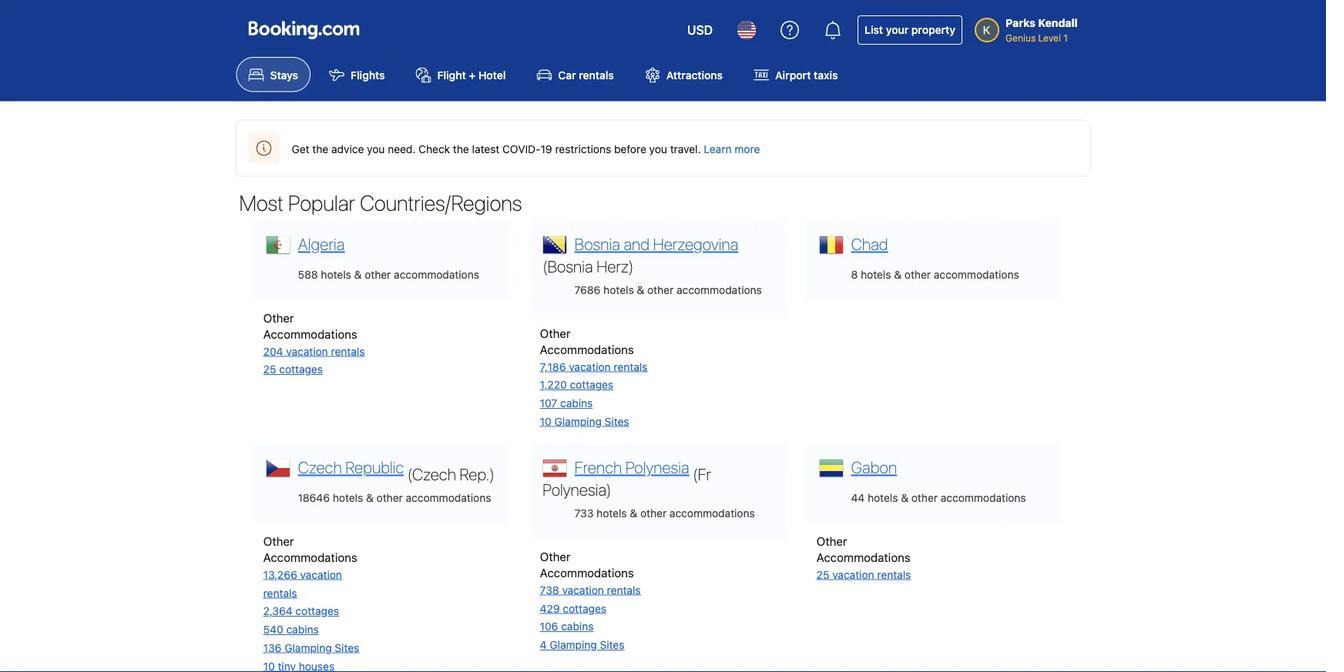 Task type: vqa. For each thing, say whether or not it's contained in the screenshot.
Gabon other
yes



Task type: locate. For each thing, give the bounding box(es) containing it.
hotels for chad
[[861, 268, 891, 281]]

level
[[1038, 32, 1061, 43]]

rentals inside other accommodations 25 vacation rentals
[[877, 569, 911, 581]]

czech
[[298, 458, 342, 477]]

8
[[851, 268, 858, 281]]

sites down 429 cottages link
[[600, 639, 624, 652]]

glamping down 540 cabins link
[[284, 642, 332, 655]]

other down czech republic (czech rep.)
[[376, 492, 403, 504]]

most
[[239, 190, 283, 216]]

glamping inside other accommodations 738 vacation rentals 429 cottages 106 cabins 4 glamping sites
[[550, 639, 597, 652]]

0 vertical spatial 25
[[263, 363, 276, 376]]

latest
[[472, 142, 499, 155]]

other for gabon
[[911, 492, 938, 504]]

other up 738
[[540, 550, 571, 564]]

car
[[558, 68, 576, 81]]

588 hotels & other accommodations
[[298, 268, 479, 281]]

car rentals link
[[524, 57, 626, 92]]

attractions
[[666, 68, 723, 81]]

other up 25 vacation rentals link
[[816, 534, 847, 548]]

rep.)
[[460, 465, 495, 484]]

usd
[[687, 23, 713, 37]]

204 vacation rentals link
[[263, 345, 365, 358]]

& for gabon
[[901, 492, 908, 504]]

other inside other accommodations 738 vacation rentals 429 cottages 106 cabins 4 glamping sites
[[540, 550, 571, 564]]

2 the from the left
[[453, 142, 469, 155]]

sites inside 'other accommodations 7,186 vacation rentals 1,220 cottages 107 cabins 10 glamping sites'
[[605, 415, 629, 428]]

other up the 204
[[263, 311, 294, 325]]

accommodations up 7,186 vacation rentals link at the left
[[540, 342, 634, 356]]

glamping down 107 cabins link
[[554, 415, 602, 428]]

flight + hotel
[[437, 68, 506, 81]]

hotels right "44"
[[868, 492, 898, 504]]

kendall
[[1038, 17, 1078, 29]]

other for chad
[[904, 268, 931, 281]]

2 you from the left
[[649, 142, 667, 155]]

the
[[312, 142, 328, 155], [453, 142, 469, 155]]

list your property
[[865, 24, 955, 36]]

1 vertical spatial 25
[[816, 569, 829, 581]]

glamping down 106 cabins link
[[550, 639, 597, 652]]

& right 588
[[354, 268, 362, 281]]

flight + hotel link
[[403, 57, 518, 92]]

(bosnia
[[543, 257, 593, 276]]

other right "44"
[[911, 492, 938, 504]]

sites inside other accommodations 738 vacation rentals 429 cottages 106 cabins 4 glamping sites
[[600, 639, 624, 652]]

cottages inside 13,266 vacation rentals 2,364 cottages 540 cabins 136 glamping sites
[[295, 605, 339, 618]]

herz)
[[597, 257, 634, 276]]

cabins inside 'other accommodations 7,186 vacation rentals 1,220 cottages 107 cabins 10 glamping sites'
[[560, 397, 593, 410]]

rentals for bosnia and herzegovina
[[614, 360, 647, 373]]

accommodations for french polynesia
[[670, 507, 755, 520]]

& right "44"
[[901, 492, 908, 504]]

sites inside 13,266 vacation rentals 2,364 cottages 540 cabins 136 glamping sites
[[335, 642, 359, 655]]

other inside other accommodations 25 vacation rentals
[[816, 534, 847, 548]]

vacation inside other accommodations 204 vacation rentals 25 cottages
[[286, 345, 328, 358]]

other down (fr polynesia)
[[640, 507, 667, 520]]

(fr
[[693, 465, 711, 484]]

other inside other accommodations 204 vacation rentals 25 cottages
[[263, 311, 294, 325]]

other accommodations 204 vacation rentals 25 cottages
[[263, 311, 365, 376]]

accommodations
[[394, 268, 479, 281], [934, 268, 1019, 281], [676, 283, 762, 296], [406, 492, 491, 504], [941, 492, 1026, 504], [670, 507, 755, 520]]

738 vacation rentals link
[[540, 584, 641, 597]]

accommodations up 25 vacation rentals link
[[816, 550, 910, 564]]

parks kendall genius level 1
[[1006, 17, 1078, 43]]

other down bosnia and herzegovina (bosnia herz)
[[647, 283, 674, 296]]

hotels down "czech republic" link
[[333, 492, 363, 504]]

other accommodations 7,186 vacation rentals 1,220 cottages 107 cabins 10 glamping sites
[[540, 326, 647, 428]]

& right 8 at the top right
[[894, 268, 902, 281]]

accommodations inside other accommodations 204 vacation rentals 25 cottages
[[263, 327, 357, 341]]

hotels for bosnia and herzegovina
[[603, 283, 634, 296]]

vacation inside other accommodations 738 vacation rentals 429 cottages 106 cabins 4 glamping sites
[[562, 584, 604, 597]]

sites down 2,364 cottages link at the left of page
[[335, 642, 359, 655]]

check
[[419, 142, 450, 155]]

sites for (fr polynesia)
[[600, 639, 624, 652]]

rentals inside other accommodations 738 vacation rentals 429 cottages 106 cabins 4 glamping sites
[[607, 584, 641, 597]]

bosnia
[[575, 234, 620, 254]]

cottages inside other accommodations 204 vacation rentals 25 cottages
[[279, 363, 323, 376]]

accommodations up 204 vacation rentals link
[[263, 327, 357, 341]]

sites up the french polynesia link
[[605, 415, 629, 428]]

cabins inside other accommodations 738 vacation rentals 429 cottages 106 cabins 4 glamping sites
[[561, 621, 594, 633]]

hotels right 8 at the top right
[[861, 268, 891, 281]]

19
[[541, 142, 552, 155]]

1
[[1064, 32, 1068, 43]]

accommodations inside other accommodations 25 vacation rentals
[[816, 550, 910, 564]]

get
[[292, 142, 309, 155]]

other up 13,266
[[263, 534, 294, 548]]

czech republic (czech rep.)
[[298, 458, 495, 484]]

you
[[367, 142, 385, 155], [649, 142, 667, 155]]

44 hotels & other accommodations
[[851, 492, 1026, 504]]

hotels down herz)
[[603, 283, 634, 296]]

accommodations up 13,266 vacation rentals link
[[263, 550, 357, 564]]

(fr polynesia)
[[543, 465, 711, 500]]

flights link
[[317, 57, 397, 92]]

other right 8 at the top right
[[904, 268, 931, 281]]

0 horizontal spatial the
[[312, 142, 328, 155]]

cottages for bosnia and herzegovina
[[570, 379, 613, 391]]

chad
[[851, 234, 888, 254]]

the right get
[[312, 142, 328, 155]]

accommodations for algeria
[[263, 327, 357, 341]]

airport taxis
[[775, 68, 838, 81]]

25 vacation rentals link
[[816, 569, 911, 581]]

7,186
[[540, 360, 566, 373]]

7,186 vacation rentals link
[[540, 360, 647, 373]]

you left "travel."
[[649, 142, 667, 155]]

rentals inside car rentals link
[[579, 68, 614, 81]]

hotels right 588
[[321, 268, 351, 281]]

rentals for algeria
[[331, 345, 365, 358]]

accommodations up 738 vacation rentals link
[[540, 566, 634, 580]]

rentals inside 'other accommodations 7,186 vacation rentals 1,220 cottages 107 cabins 10 glamping sites'
[[614, 360, 647, 373]]

cottages down 7,186 vacation rentals link at the left
[[570, 379, 613, 391]]

get the advice you need. check the latest covid-19 restrictions before you travel. learn more
[[292, 142, 760, 155]]

french polynesia link
[[571, 456, 689, 477]]

glamping for (fr polynesia)
[[550, 639, 597, 652]]

rentals inside other accommodations 204 vacation rentals 25 cottages
[[331, 345, 365, 358]]

rentals inside 13,266 vacation rentals 2,364 cottages 540 cabins 136 glamping sites
[[263, 587, 297, 600]]

accommodations for bosnia and herzegovina
[[676, 283, 762, 296]]

1 horizontal spatial 25
[[816, 569, 829, 581]]

the left latest
[[453, 142, 469, 155]]

0 horizontal spatial 25
[[263, 363, 276, 376]]

rentals for gabon
[[877, 569, 911, 581]]

1 horizontal spatial the
[[453, 142, 469, 155]]

cabins down 429 cottages link
[[561, 621, 594, 633]]

cottages down 738 vacation rentals link
[[563, 602, 606, 615]]

other
[[263, 311, 294, 325], [540, 326, 571, 340], [263, 534, 294, 548], [816, 534, 847, 548], [540, 550, 571, 564]]

& down (fr polynesia)
[[630, 507, 637, 520]]

1 horizontal spatial you
[[649, 142, 667, 155]]

&
[[354, 268, 362, 281], [894, 268, 902, 281], [637, 283, 644, 296], [366, 492, 374, 504], [901, 492, 908, 504], [630, 507, 637, 520]]

property
[[911, 24, 955, 36]]

glamping inside 'other accommodations 7,186 vacation rentals 1,220 cottages 107 cabins 10 glamping sites'
[[554, 415, 602, 428]]

learn more link
[[704, 142, 760, 155]]

gabon link
[[847, 456, 897, 477]]

other up 7,186
[[540, 326, 571, 340]]

car rentals
[[558, 68, 614, 81]]

1,220 cottages link
[[540, 379, 613, 391]]

cottages inside 'other accommodations 7,186 vacation rentals 1,220 cottages 107 cabins 10 glamping sites'
[[570, 379, 613, 391]]

you left need.
[[367, 142, 385, 155]]

other inside other accommodations
[[263, 534, 294, 548]]

more
[[735, 142, 760, 155]]

cabins down 1,220 cottages link
[[560, 397, 593, 410]]

hotels for algeria
[[321, 268, 351, 281]]

genius
[[1006, 32, 1036, 43]]

cabins for (fr polynesia)
[[561, 621, 594, 633]]

hotels for gabon
[[868, 492, 898, 504]]

& down bosnia and herzegovina (bosnia herz)
[[637, 283, 644, 296]]

& down republic
[[366, 492, 374, 504]]

cabins down 2,364 cottages link at the left of page
[[286, 624, 319, 636]]

other right 588
[[365, 268, 391, 281]]

vacation inside other accommodations 25 vacation rentals
[[832, 569, 874, 581]]

cottages down 13,266 vacation rentals link
[[295, 605, 339, 618]]

hotel
[[478, 68, 506, 81]]

540
[[263, 624, 283, 636]]

list your property link
[[858, 15, 962, 45]]

glamping
[[554, 415, 602, 428], [550, 639, 597, 652], [284, 642, 332, 655]]

cabins
[[560, 397, 593, 410], [561, 621, 594, 633], [286, 624, 319, 636]]

polynesia
[[626, 458, 689, 477]]

other
[[365, 268, 391, 281], [904, 268, 931, 281], [647, 283, 674, 296], [376, 492, 403, 504], [911, 492, 938, 504], [640, 507, 667, 520]]

other for algeria
[[365, 268, 391, 281]]

other inside 'other accommodations 7,186 vacation rentals 1,220 cottages 107 cabins 10 glamping sites'
[[540, 326, 571, 340]]

13,266 vacation rentals link
[[263, 569, 342, 600]]

taxis
[[814, 68, 838, 81]]

hotels for czech republic
[[333, 492, 363, 504]]

vacation inside 'other accommodations 7,186 vacation rentals 1,220 cottages 107 cabins 10 glamping sites'
[[569, 360, 611, 373]]

accommodations inside other accommodations 738 vacation rentals 429 cottages 106 cabins 4 glamping sites
[[540, 566, 634, 580]]

cottages down 204 vacation rentals link
[[279, 363, 323, 376]]

other accommodations
[[263, 534, 357, 564]]

0 horizontal spatial you
[[367, 142, 385, 155]]

+
[[469, 68, 476, 81]]

cottages inside other accommodations 738 vacation rentals 429 cottages 106 cabins 4 glamping sites
[[563, 602, 606, 615]]

hotels right 733
[[596, 507, 627, 520]]

44
[[851, 492, 865, 504]]



Task type: describe. For each thing, give the bounding box(es) containing it.
cabins for (bosnia herz)
[[560, 397, 593, 410]]

airport
[[775, 68, 811, 81]]

cabins inside 13,266 vacation rentals 2,364 cottages 540 cabins 136 glamping sites
[[286, 624, 319, 636]]

& for czech republic
[[366, 492, 374, 504]]

covid-
[[502, 142, 541, 155]]

list
[[865, 24, 883, 36]]

most popular countries/regions
[[239, 190, 522, 216]]

and
[[624, 234, 650, 254]]

parks
[[1006, 17, 1035, 29]]

18646
[[298, 492, 330, 504]]

vacation inside 13,266 vacation rentals 2,364 cottages 540 cabins 136 glamping sites
[[300, 569, 342, 581]]

glamping inside 13,266 vacation rentals 2,364 cottages 540 cabins 136 glamping sites
[[284, 642, 332, 655]]

republic
[[345, 458, 404, 477]]

25 cottages link
[[263, 363, 323, 376]]

bosnia and herzegovina (bosnia herz)
[[543, 234, 738, 276]]

(czech
[[407, 465, 456, 484]]

other for czech republic
[[376, 492, 403, 504]]

booking.com online hotel reservations image
[[248, 21, 359, 39]]

gabon
[[851, 458, 897, 477]]

bosnia and herzegovina link
[[571, 233, 738, 254]]

chad link
[[847, 233, 888, 254]]

vacation for algeria
[[286, 345, 328, 358]]

accommodations inside 'other accommodations 7,186 vacation rentals 1,220 cottages 107 cabins 10 glamping sites'
[[540, 342, 634, 356]]

airport taxis link
[[741, 57, 850, 92]]

travel.
[[670, 142, 701, 155]]

other for french polynesia
[[640, 507, 667, 520]]

540 cabins link
[[263, 624, 319, 636]]

vacation for french polynesia
[[562, 584, 604, 597]]

136
[[263, 642, 282, 655]]

7686 hotels & other accommodations
[[574, 283, 762, 296]]

136 glamping sites link
[[263, 642, 359, 655]]

10
[[540, 415, 551, 428]]

learn
[[704, 142, 732, 155]]

733
[[574, 507, 594, 520]]

& for french polynesia
[[630, 507, 637, 520]]

2,364 cottages link
[[263, 605, 339, 618]]

accommodations for gabon
[[941, 492, 1026, 504]]

french
[[575, 458, 622, 477]]

7686
[[574, 283, 601, 296]]

107
[[540, 397, 557, 410]]

stays
[[270, 68, 298, 81]]

algeria link
[[294, 233, 345, 254]]

& for algeria
[[354, 268, 362, 281]]

need.
[[388, 142, 416, 155]]

countries/regions
[[360, 190, 522, 216]]

advice
[[331, 142, 364, 155]]

stays link
[[236, 57, 311, 92]]

18646 hotels & other accommodations
[[298, 492, 491, 504]]

accommodations for gabon
[[816, 550, 910, 564]]

hotels for french polynesia
[[596, 507, 627, 520]]

1 the from the left
[[312, 142, 328, 155]]

usd button
[[678, 12, 722, 49]]

13,266 vacation rentals 2,364 cottages 540 cabins 136 glamping sites
[[263, 569, 359, 655]]

flights
[[351, 68, 385, 81]]

other accommodations 25 vacation rentals
[[816, 534, 911, 581]]

french polynesia
[[575, 458, 689, 477]]

most popular countries/regions main content
[[235, 190, 1091, 673]]

vacation for gabon
[[832, 569, 874, 581]]

rentals for french polynesia
[[607, 584, 641, 597]]

1,220
[[540, 379, 567, 391]]

accommodations for algeria
[[394, 268, 479, 281]]

738
[[540, 584, 559, 597]]

other for french polynesia
[[540, 550, 571, 564]]

flight
[[437, 68, 466, 81]]

your
[[886, 24, 909, 36]]

588
[[298, 268, 318, 281]]

attractions link
[[632, 57, 735, 92]]

restrictions
[[555, 142, 611, 155]]

czech republic link
[[294, 456, 404, 477]]

25 inside other accommodations 204 vacation rentals 25 cottages
[[263, 363, 276, 376]]

sites for (bosnia herz)
[[605, 415, 629, 428]]

429
[[540, 602, 560, 615]]

107 cabins link
[[540, 397, 593, 410]]

733 hotels & other accommodations
[[574, 507, 755, 520]]

polynesia)
[[543, 480, 611, 500]]

cottages for french polynesia
[[563, 602, 606, 615]]

8 hotels & other accommodations
[[851, 268, 1019, 281]]

4
[[540, 639, 547, 652]]

other accommodations 738 vacation rentals 429 cottages 106 cabins 4 glamping sites
[[540, 550, 641, 652]]

accommodations for french polynesia
[[540, 566, 634, 580]]

& for chad
[[894, 268, 902, 281]]

cottages for algeria
[[279, 363, 323, 376]]

& for bosnia and herzegovina
[[637, 283, 644, 296]]

10 glamping sites link
[[540, 415, 629, 428]]

1 you from the left
[[367, 142, 385, 155]]

before
[[614, 142, 646, 155]]

algeria
[[298, 234, 345, 254]]

204
[[263, 345, 283, 358]]

other for gabon
[[816, 534, 847, 548]]

other for bosnia and herzegovina
[[647, 283, 674, 296]]

429 cottages link
[[540, 602, 606, 615]]

106
[[540, 621, 558, 633]]

106 cabins link
[[540, 621, 594, 633]]

25 inside other accommodations 25 vacation rentals
[[816, 569, 829, 581]]

4 glamping sites link
[[540, 639, 624, 652]]

glamping for (bosnia herz)
[[554, 415, 602, 428]]

accommodations for chad
[[934, 268, 1019, 281]]

other for algeria
[[263, 311, 294, 325]]

accommodations for czech republic
[[406, 492, 491, 504]]



